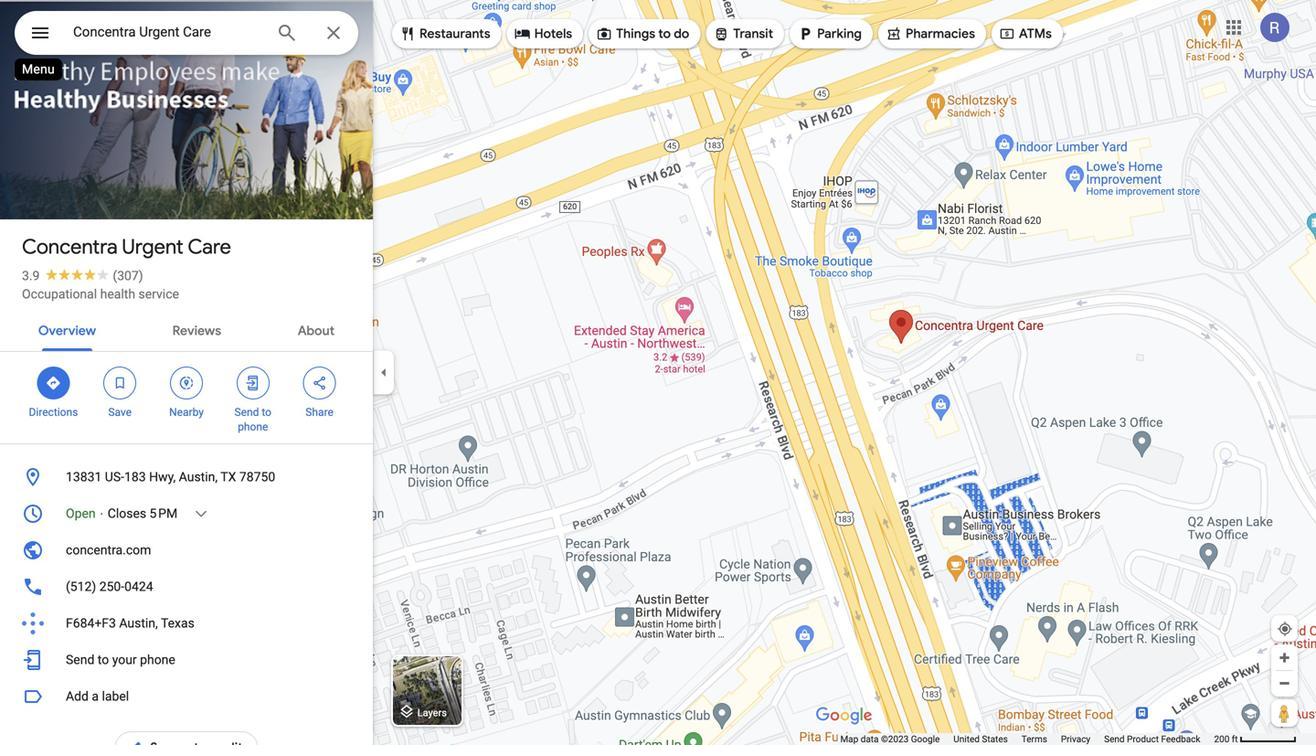 Task type: describe. For each thing, give the bounding box(es) containing it.
3.9 stars image
[[40, 268, 113, 280]]

 hotels
[[514, 24, 572, 44]]

terms
[[1022, 734, 1048, 745]]

product
[[1127, 734, 1159, 745]]

reviews button
[[158, 307, 236, 351]]

f684+f3 austin, texas button
[[0, 605, 373, 642]]

restaurants
[[420, 26, 491, 42]]


[[178, 373, 195, 393]]

concentra.com link
[[0, 532, 373, 569]]


[[245, 373, 261, 393]]


[[45, 373, 62, 393]]

about
[[298, 323, 335, 339]]

do
[[674, 26, 690, 42]]

send product feedback button
[[1104, 733, 1201, 745]]

f684+f3 austin, texas
[[66, 616, 195, 631]]

label
[[102, 689, 129, 704]]

send to phone
[[235, 406, 272, 433]]

nearby
[[169, 406, 204, 419]]


[[311, 373, 328, 393]]


[[112, 373, 128, 393]]

photo of concentra urgent care image
[[0, 0, 382, 219]]


[[797, 24, 814, 44]]

service
[[139, 287, 179, 302]]

(512) 250-0424 button
[[0, 569, 373, 605]]

send for send to your phone
[[66, 652, 94, 667]]

photos
[[67, 181, 112, 198]]

save
[[108, 406, 132, 419]]

google
[[911, 734, 940, 745]]

send for send to phone
[[235, 406, 259, 419]]

occupational health service button
[[22, 285, 179, 304]]

concentra
[[22, 234, 118, 260]]

terms button
[[1022, 733, 1048, 745]]

to for send to phone
[[262, 406, 272, 419]]


[[886, 24, 902, 44]]

show street view coverage image
[[1272, 699, 1298, 727]]

a
[[92, 689, 99, 704]]

show your location image
[[1277, 621, 1294, 637]]


[[713, 24, 730, 44]]

privacy
[[1061, 734, 1091, 745]]

health
[[100, 287, 135, 302]]

parking
[[817, 26, 862, 42]]

occupational health service
[[22, 287, 179, 302]]

hotels
[[534, 26, 572, 42]]

13831 us-183 hwy, austin, tx 78750 button
[[0, 459, 373, 495]]

collapse side panel image
[[374, 362, 394, 383]]

add a label
[[66, 689, 129, 704]]

reviews
[[172, 323, 221, 339]]

us-
[[105, 469, 124, 485]]

zoom in image
[[1278, 651, 1292, 665]]

200 ft
[[1214, 734, 1238, 745]]

overview button
[[24, 307, 111, 351]]

phone inside send to phone
[[238, 421, 268, 433]]

to inside  things to do
[[658, 26, 671, 42]]

add a label button
[[0, 678, 373, 715]]

map
[[841, 734, 859, 745]]

 search field
[[15, 11, 358, 59]]

ft
[[1232, 734, 1238, 745]]

tab list inside concentra urgent care main content
[[0, 307, 373, 351]]

©2023
[[881, 734, 909, 745]]

5 pm
[[150, 506, 178, 521]]

about button
[[283, 307, 349, 351]]


[[29, 20, 51, 46]]

closes
[[108, 506, 146, 521]]

 atms
[[999, 24, 1052, 44]]

footer inside the google maps "element"
[[841, 733, 1214, 745]]


[[514, 24, 531, 44]]

concentra urgent care main content
[[0, 0, 382, 745]]

 parking
[[797, 24, 862, 44]]



Task type: locate. For each thing, give the bounding box(es) containing it.
austin, inside button
[[179, 469, 218, 485]]

data
[[861, 734, 879, 745]]

concentra urgent care
[[22, 234, 231, 260]]

footer containing map data ©2023 google
[[841, 733, 1214, 745]]

send to your phone button
[[0, 642, 373, 678]]

your
[[112, 652, 137, 667]]

to for send to your phone
[[98, 652, 109, 667]]

1 horizontal spatial austin,
[[179, 469, 218, 485]]

2 vertical spatial send
[[1104, 734, 1125, 745]]

send up add
[[66, 652, 94, 667]]

250-
[[99, 579, 124, 594]]


[[596, 24, 613, 44]]

occupational
[[22, 287, 97, 302]]

send down 
[[235, 406, 259, 419]]

(512)
[[66, 579, 96, 594]]

tab list containing overview
[[0, 307, 373, 351]]

pharmacies
[[906, 26, 975, 42]]

0 vertical spatial send
[[235, 406, 259, 419]]

urgent
[[122, 234, 183, 260]]

add
[[66, 689, 89, 704]]

information for concentra urgent care region
[[0, 459, 373, 678]]

2 horizontal spatial send
[[1104, 734, 1125, 745]]

send inside footer
[[1104, 734, 1125, 745]]

0 vertical spatial phone
[[238, 421, 268, 433]]

states
[[982, 734, 1008, 745]]

transit
[[733, 26, 773, 42]]

united
[[954, 734, 980, 745]]

10 photos
[[47, 181, 112, 198]]

privacy button
[[1061, 733, 1091, 745]]

Concentra Urgent Care field
[[15, 11, 358, 55]]


[[399, 24, 416, 44]]

google account: ruby anderson  
(rubyanndersson@gmail.com) image
[[1261, 13, 1290, 42]]

share
[[306, 406, 334, 419]]

hours image
[[22, 503, 44, 525]]

send inside information for concentra urgent care region
[[66, 652, 94, 667]]

zoom out image
[[1278, 676, 1292, 690]]

1 vertical spatial phone
[[140, 652, 175, 667]]

united states
[[954, 734, 1008, 745]]

1 horizontal spatial send
[[235, 406, 259, 419]]

None field
[[73, 21, 261, 43]]

to
[[658, 26, 671, 42], [262, 406, 272, 419], [98, 652, 109, 667]]

layers
[[418, 707, 447, 718]]

send for send product feedback
[[1104, 734, 1125, 745]]

0 horizontal spatial send
[[66, 652, 94, 667]]

send
[[235, 406, 259, 419], [66, 652, 94, 667], [1104, 734, 1125, 745]]

13831
[[66, 469, 102, 485]]

0 vertical spatial to
[[658, 26, 671, 42]]

2 horizontal spatial to
[[658, 26, 671, 42]]

to inside send to phone
[[262, 406, 272, 419]]

0 horizontal spatial to
[[98, 652, 109, 667]]

200 ft button
[[1214, 734, 1297, 745]]

1 vertical spatial austin,
[[119, 616, 158, 631]]

phone
[[238, 421, 268, 433], [140, 652, 175, 667]]

 button
[[15, 11, 66, 59]]


[[999, 24, 1016, 44]]

overview
[[38, 323, 96, 339]]

austin, left tx
[[179, 469, 218, 485]]

0 horizontal spatial austin,
[[119, 616, 158, 631]]

send left product
[[1104, 734, 1125, 745]]

open
[[66, 506, 96, 521]]

1 vertical spatial send
[[66, 652, 94, 667]]

none field inside concentra urgent care field
[[73, 21, 261, 43]]

3.9
[[22, 268, 40, 283]]

concentra.com
[[66, 543, 151, 558]]

10 photos button
[[14, 174, 119, 206]]

0 horizontal spatial phone
[[140, 652, 175, 667]]

send to your phone
[[66, 652, 175, 667]]

to left share
[[262, 406, 272, 419]]

10
[[47, 181, 63, 198]]

1 horizontal spatial phone
[[238, 421, 268, 433]]

care
[[188, 234, 231, 260]]

0424
[[124, 579, 153, 594]]

actions for concentra urgent care region
[[0, 352, 373, 443]]

show open hours for the week image
[[193, 506, 210, 522]]

⋅
[[99, 506, 104, 521]]

 things to do
[[596, 24, 690, 44]]

google maps element
[[0, 0, 1316, 745]]

feedback
[[1161, 734, 1201, 745]]

2 vertical spatial to
[[98, 652, 109, 667]]

tab list
[[0, 307, 373, 351]]

to inside button
[[98, 652, 109, 667]]

footer
[[841, 733, 1214, 745]]

things
[[616, 26, 656, 42]]

to left do
[[658, 26, 671, 42]]

map data ©2023 google
[[841, 734, 940, 745]]

phone inside button
[[140, 652, 175, 667]]

1 horizontal spatial to
[[262, 406, 272, 419]]

(512) 250-0424
[[66, 579, 153, 594]]

austin,
[[179, 469, 218, 485], [119, 616, 158, 631]]

to left 'your'
[[98, 652, 109, 667]]

tx
[[221, 469, 236, 485]]

 pharmacies
[[886, 24, 975, 44]]

phone down 
[[238, 421, 268, 433]]

200
[[1214, 734, 1230, 745]]

texas
[[161, 616, 195, 631]]

 restaurants
[[399, 24, 491, 44]]

united states button
[[954, 733, 1008, 745]]

183
[[124, 469, 146, 485]]

directions
[[29, 406, 78, 419]]

austin, down 0424
[[119, 616, 158, 631]]

send inside send to phone
[[235, 406, 259, 419]]

13831 us-183 hwy, austin, tx 78750
[[66, 469, 275, 485]]

1 vertical spatial to
[[262, 406, 272, 419]]

atms
[[1019, 26, 1052, 42]]

 transit
[[713, 24, 773, 44]]

f684+f3
[[66, 616, 116, 631]]

(307)
[[113, 268, 143, 283]]

78750
[[239, 469, 275, 485]]

phone right 'your'
[[140, 652, 175, 667]]

307 reviews element
[[113, 268, 143, 283]]

0 vertical spatial austin,
[[179, 469, 218, 485]]

hwy,
[[149, 469, 176, 485]]

austin, inside button
[[119, 616, 158, 631]]



Task type: vqa. For each thing, say whether or not it's contained in the screenshot.
Boeing
no



